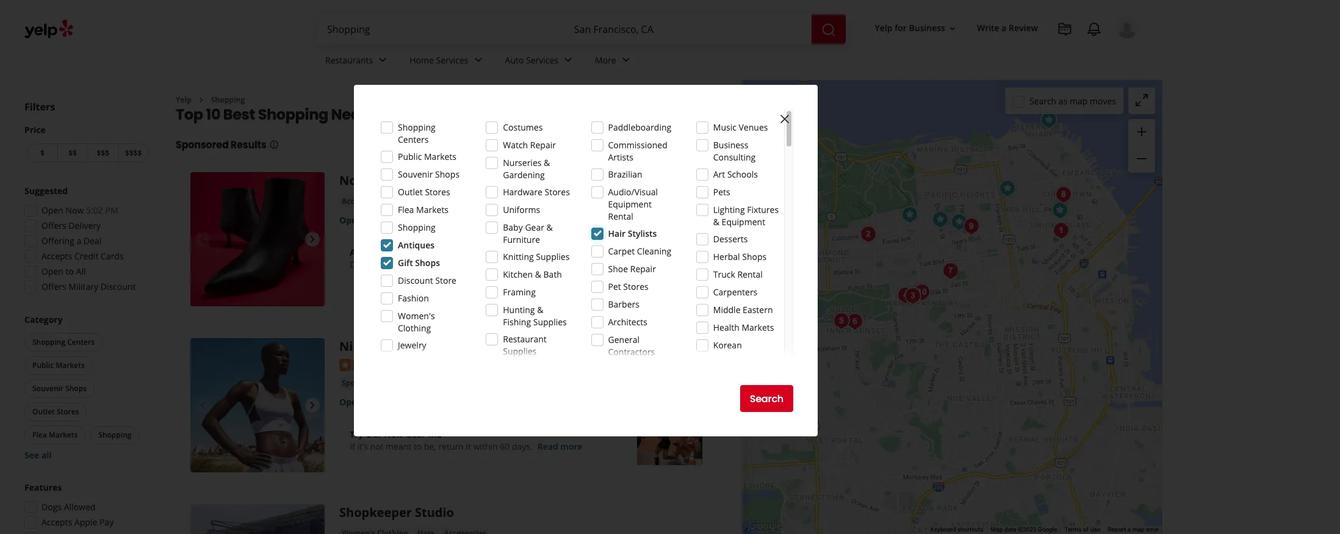 Task type: vqa. For each thing, say whether or not it's contained in the screenshot.
Alexander
no



Task type: locate. For each thing, give the bounding box(es) containing it.
centers up public markets button
[[67, 337, 95, 347]]

read right the 'york.'
[[532, 259, 552, 271]]

previous image for nike san francisco
[[195, 398, 210, 413]]

0 horizontal spatial flea
[[32, 430, 47, 440]]

souvenir inside search dialog
[[398, 168, 433, 180]]

new left the 'york.'
[[487, 259, 505, 271]]

open left all
[[42, 266, 63, 277]]

map
[[1070, 95, 1088, 107], [1133, 526, 1145, 533]]

foggy notion image
[[856, 222, 881, 247]]

shoe inside button
[[443, 196, 461, 207]]

supplies
[[536, 251, 570, 262], [533, 316, 567, 328], [503, 346, 537, 357]]

& up the "knitting supplies" at left
[[547, 222, 553, 233]]

0 horizontal spatial shopping centers
[[32, 337, 95, 347]]

more inside amazing gifts under $50 dolce vita, adidas and kate spade new york. read more
[[555, 259, 577, 271]]

0 vertical spatial slideshow element
[[190, 172, 325, 307]]

under
[[411, 247, 437, 258]]

yelp for yelp link
[[176, 95, 192, 105]]

terms
[[1065, 526, 1082, 533]]

equipment down the audio/visual
[[608, 198, 652, 210]]

open down suggested
[[42, 205, 63, 216]]

dogs
[[42, 501, 62, 513]]

0 vertical spatial read
[[532, 259, 552, 271]]

1 horizontal spatial shoe
[[608, 263, 628, 275]]

brazilian
[[608, 168, 643, 180]]

she her image
[[947, 210, 972, 234]]

None search field
[[317, 15, 848, 44]]

return
[[439, 441, 464, 452]]

1 offers from the top
[[42, 220, 66, 231]]

shoe inside search dialog
[[608, 263, 628, 275]]

google image
[[745, 518, 786, 534]]

24 chevron down v2 image left auto
[[471, 53, 486, 67]]

shopping right flea markets button
[[98, 430, 132, 440]]

shoe down -
[[443, 196, 461, 207]]

0 vertical spatial to
[[66, 266, 74, 277]]

0 vertical spatial gear
[[525, 222, 544, 233]]

san francisco mercantile image
[[893, 283, 918, 308]]

markets inside public markets button
[[56, 360, 85, 371]]

health
[[713, 322, 740, 333]]

repair for shoe repair
[[630, 263, 656, 275]]

services
[[436, 54, 469, 66], [526, 54, 559, 66]]

yelp for business
[[875, 22, 946, 34]]

shoe down carpet
[[608, 263, 628, 275]]

1 vertical spatial business
[[713, 139, 749, 151]]

repair down costumes
[[530, 139, 556, 151]]

review
[[1009, 22, 1038, 34]]

supplies up bath
[[536, 251, 570, 262]]

1 horizontal spatial yelp
[[875, 22, 893, 34]]

1 vertical spatial to
[[414, 441, 422, 452]]

more right days.
[[561, 441, 583, 452]]

group
[[1129, 119, 1156, 173], [21, 185, 151, 297], [22, 314, 151, 461], [21, 482, 151, 534]]

0 horizontal spatial outlet stores
[[32, 407, 79, 417]]

0 vertical spatial rental
[[608, 211, 634, 222]]

shopping centers up nordstrom rack - daly city link
[[398, 121, 436, 145]]

1 horizontal spatial business
[[909, 22, 946, 34]]

1 vertical spatial flea
[[32, 430, 47, 440]]

search for search as map moves
[[1030, 95, 1057, 107]]

accepts apple pay
[[42, 516, 114, 528]]

0 horizontal spatial yelp
[[176, 95, 192, 105]]

$
[[40, 148, 44, 158]]

shoe for shoe repair
[[608, 263, 628, 275]]

shopping up antiques
[[398, 222, 436, 233]]

sponsored
[[176, 138, 229, 152]]

1 vertical spatial next image
[[305, 398, 320, 413]]

1 horizontal spatial discount
[[398, 275, 433, 286]]

0 vertical spatial souvenir
[[398, 168, 433, 180]]

shoe repair
[[608, 263, 656, 275]]

offers
[[42, 220, 66, 231], [42, 281, 66, 292]]

1 horizontal spatial centers
[[398, 134, 429, 145]]

9:00
[[385, 215, 402, 226]]

1 horizontal spatial gear
[[525, 222, 544, 233]]

map left error at bottom
[[1133, 526, 1145, 533]]

1 accepts from the top
[[42, 250, 72, 262]]

0 vertical spatial flea
[[398, 204, 414, 215]]

repair down carpet cleaning
[[630, 263, 656, 275]]

previous image
[[195, 232, 210, 247], [195, 398, 210, 413]]

2 vertical spatial a
[[1128, 526, 1131, 533]]

military
[[69, 281, 98, 292]]

rental
[[608, 211, 634, 222], [738, 269, 763, 280]]

0 vertical spatial search
[[1030, 95, 1057, 107]]

supplies inside hunting & fishing supplies
[[533, 316, 567, 328]]

1 horizontal spatial public
[[398, 151, 422, 162]]

1 vertical spatial yelp
[[176, 95, 192, 105]]

1 vertical spatial public
[[32, 360, 54, 371]]

auto services
[[505, 54, 559, 66]]

1 vertical spatial read
[[538, 441, 558, 452]]

1 horizontal spatial outlet stores
[[398, 186, 450, 198]]

write a review link
[[972, 17, 1043, 39]]

0 horizontal spatial shoe
[[443, 196, 461, 207]]

outlet stores inside outlet stores button
[[32, 407, 79, 417]]

flea markets up 'all'
[[32, 430, 78, 440]]

offers down open to all
[[42, 281, 66, 292]]

public markets down shopping centers button
[[32, 360, 85, 371]]

souvenir shops down public markets button
[[32, 383, 87, 394]]

24 chevron down v2 image inside more link
[[619, 53, 633, 67]]

1 horizontal spatial repair
[[630, 263, 656, 275]]

yelp inside button
[[875, 22, 893, 34]]

$50
[[440, 247, 454, 258]]

1 vertical spatial public markets
[[32, 360, 85, 371]]

westfield san francisco centre image
[[1049, 219, 1073, 243]]

accepts down 'dogs'
[[42, 516, 72, 528]]

open down accessories "button"
[[339, 215, 362, 226]]

0 vertical spatial san
[[369, 105, 397, 125]]

public markets up rack
[[398, 151, 457, 162]]

knitting supplies
[[503, 251, 570, 262]]

francisco
[[396, 338, 454, 355]]

daly
[[449, 172, 476, 189]]

women's
[[398, 310, 435, 322]]

supplies down restaurant
[[503, 346, 537, 357]]

1 vertical spatial gear
[[406, 428, 426, 440]]

2 horizontal spatial a
[[1128, 526, 1131, 533]]

audio/visual equipment rental
[[608, 186, 658, 222]]

0 vertical spatial public
[[398, 151, 422, 162]]

gear inside baby gear & furniture
[[525, 222, 544, 233]]

1 horizontal spatial search
[[1030, 95, 1057, 107]]

souvenir shops inside button
[[32, 383, 87, 394]]

accepts down offering
[[42, 250, 72, 262]]

accepts for accepts apple pay
[[42, 516, 72, 528]]

souvenir shops up sunglasses
[[398, 168, 460, 180]]

write a review
[[977, 22, 1038, 34]]

0 horizontal spatial map
[[1070, 95, 1088, 107]]

shopkeeper
[[339, 504, 412, 521]]

0 vertical spatial new
[[487, 259, 505, 271]]

business consulting
[[713, 139, 756, 163]]

antiques
[[398, 239, 435, 251]]

our
[[366, 428, 382, 440]]

open for now
[[42, 205, 63, 216]]

category
[[24, 314, 63, 325]]

0 horizontal spatial souvenir
[[32, 383, 64, 394]]

slideshow element for nike
[[190, 338, 325, 473]]

music
[[713, 121, 737, 133]]

1 vertical spatial equipment
[[722, 216, 766, 228]]

1 24 chevron down v2 image from the left
[[376, 53, 390, 67]]

markets up -
[[424, 151, 457, 162]]

0 horizontal spatial rental
[[608, 211, 634, 222]]

markets down rack
[[416, 204, 449, 215]]

gear up furniture
[[525, 222, 544, 233]]

1 vertical spatial offers
[[42, 281, 66, 292]]

2 slideshow element from the top
[[190, 338, 325, 473]]

supplies inside restaurant supplies
[[503, 346, 537, 357]]

2 horizontal spatial 24 chevron down v2 image
[[619, 53, 633, 67]]

to left "be,"
[[414, 441, 422, 452]]

0 horizontal spatial pm
[[105, 205, 118, 216]]

1 horizontal spatial souvenir shops
[[398, 168, 460, 180]]

shopping down category at the bottom left
[[32, 337, 65, 347]]

1 horizontal spatial rental
[[738, 269, 763, 280]]

middle
[[713, 304, 741, 316]]

middle eastern
[[713, 304, 773, 316]]

open
[[42, 205, 63, 216], [339, 215, 362, 226], [42, 266, 63, 277], [339, 396, 362, 408]]

1 horizontal spatial pm
[[404, 215, 417, 226]]

1 horizontal spatial new
[[487, 259, 505, 271]]

shopping up 16 info v2 image
[[258, 105, 328, 125]]

24 chevron down v2 image for home services
[[471, 53, 486, 67]]

shopping inside shopping button
[[98, 430, 132, 440]]

fishing
[[503, 316, 531, 328]]

san right "near"
[[369, 105, 397, 125]]

shopping inside shopping centers button
[[32, 337, 65, 347]]

& down lighting
[[713, 216, 720, 228]]

flea markets
[[398, 204, 449, 215], [32, 430, 78, 440]]

a for offering
[[77, 235, 81, 247]]

0 vertical spatial centers
[[398, 134, 429, 145]]

art schools
[[713, 168, 758, 180]]

1 horizontal spatial a
[[1002, 22, 1007, 34]]

more inside try our new gear irl if it's not meant to be, return it within 60 days. read more
[[561, 441, 583, 452]]

1 slideshow element from the top
[[190, 172, 325, 307]]

0 horizontal spatial to
[[66, 266, 74, 277]]

0 horizontal spatial new
[[384, 428, 404, 440]]

francisco,
[[400, 105, 476, 125]]

group containing category
[[22, 314, 151, 461]]

services left 24 chevron down v2 icon
[[526, 54, 559, 66]]

search dialog
[[0, 0, 1341, 534]]

0 vertical spatial public markets
[[398, 151, 457, 162]]

pm right 5:02
[[105, 205, 118, 216]]

2 services from the left
[[526, 54, 559, 66]]

stores
[[425, 186, 450, 198], [545, 186, 570, 198], [463, 196, 486, 207], [623, 281, 649, 292], [57, 407, 79, 417]]

business categories element
[[316, 44, 1138, 79]]

0 vertical spatial repair
[[530, 139, 556, 151]]

0 horizontal spatial repair
[[530, 139, 556, 151]]

keyboard
[[931, 526, 956, 533]]

my favorite image
[[843, 309, 867, 334]]

24 chevron down v2 image for more
[[619, 53, 633, 67]]

0 vertical spatial flea markets
[[398, 204, 449, 215]]

1 vertical spatial souvenir
[[32, 383, 64, 394]]

yelp link
[[176, 95, 192, 105]]

read right days.
[[538, 441, 558, 452]]

yelp for business button
[[870, 17, 963, 39]]

error
[[1146, 526, 1159, 533]]

shoe stores
[[443, 196, 486, 207]]

24 chevron down v2 image right more
[[619, 53, 633, 67]]

baby gear & furniture
[[503, 222, 553, 245]]

0 horizontal spatial equipment
[[608, 198, 652, 210]]

pm inside group
[[105, 205, 118, 216]]

keyboard shortcuts button
[[931, 526, 984, 534]]

discount down cards
[[101, 281, 136, 292]]

discount inside search dialog
[[398, 275, 433, 286]]

rental up hair
[[608, 211, 634, 222]]

google
[[1038, 526, 1058, 533]]

discount inside group
[[101, 281, 136, 292]]

business left 16 chevron down v2 icon
[[909, 22, 946, 34]]

outlet inside search dialog
[[398, 186, 423, 198]]

accepts
[[42, 250, 72, 262], [42, 516, 72, 528]]

centers down francisco,
[[398, 134, 429, 145]]

1 horizontal spatial equipment
[[722, 216, 766, 228]]

2 vertical spatial supplies
[[503, 346, 537, 357]]

nordstrom rack - daly city
[[339, 172, 503, 189]]

24 chevron down v2 image
[[376, 53, 390, 67], [471, 53, 486, 67], [619, 53, 633, 67]]

next image
[[305, 232, 320, 247], [305, 398, 320, 413]]

a inside group
[[77, 235, 81, 247]]

&
[[544, 157, 550, 168], [713, 216, 720, 228], [547, 222, 553, 233], [535, 269, 541, 280], [537, 304, 544, 316]]

nest maternity image
[[928, 208, 953, 232]]

0 horizontal spatial discount
[[101, 281, 136, 292]]

a right write
[[1002, 22, 1007, 34]]

0 horizontal spatial centers
[[67, 337, 95, 347]]

markets down outlet stores button
[[49, 430, 78, 440]]

1 horizontal spatial outlet
[[398, 186, 423, 198]]

0 vertical spatial offers
[[42, 220, 66, 231]]

1 vertical spatial flea markets
[[32, 430, 78, 440]]

1 vertical spatial souvenir shops
[[32, 383, 87, 394]]

new inside try our new gear irl if it's not meant to be, return it within 60 days. read more
[[384, 428, 404, 440]]

pm for open now 5:02 pm
[[105, 205, 118, 216]]

zoom in image
[[1135, 124, 1149, 139]]

1 horizontal spatial shopping centers
[[398, 121, 436, 145]]

2 accepts from the top
[[42, 516, 72, 528]]

more
[[595, 54, 616, 66]]

eastern
[[743, 304, 773, 316]]

$$$
[[97, 148, 109, 158]]

map for moves
[[1070, 95, 1088, 107]]

2 next image from the top
[[305, 398, 320, 413]]

souvenir up outlet stores button
[[32, 383, 64, 394]]

to
[[66, 266, 74, 277], [414, 441, 422, 452]]

0 horizontal spatial a
[[77, 235, 81, 247]]

& for nurseries & gardening
[[544, 157, 550, 168]]

souvenir up sunglasses
[[398, 168, 433, 180]]

public up souvenir shops button
[[32, 360, 54, 371]]

yelp left 16 chevron right v2 "image"
[[176, 95, 192, 105]]

& right nurseries
[[544, 157, 550, 168]]

public markets inside button
[[32, 360, 85, 371]]

to left all
[[66, 266, 74, 277]]

1 horizontal spatial services
[[526, 54, 559, 66]]

san up 3 star rating image
[[371, 338, 393, 355]]

discount store
[[398, 275, 457, 286]]

0 horizontal spatial gear
[[406, 428, 426, 440]]

2 previous image from the top
[[195, 398, 210, 413]]

0 horizontal spatial business
[[713, 139, 749, 151]]

adidas
[[394, 259, 420, 271]]

group containing suggested
[[21, 185, 151, 297]]

1 horizontal spatial 24 chevron down v2 image
[[471, 53, 486, 67]]

1 vertical spatial map
[[1133, 526, 1145, 533]]

1 horizontal spatial flea
[[398, 204, 414, 215]]

more right knitting
[[555, 259, 577, 271]]

cris consignment image
[[995, 176, 1020, 201]]

public markets inside search dialog
[[398, 151, 457, 162]]

previous image for nordstrom rack - daly city
[[195, 232, 210, 247]]

shortcuts
[[958, 526, 984, 533]]

souvenir shops inside search dialog
[[398, 168, 460, 180]]

health markets
[[713, 322, 774, 333]]

a right report
[[1128, 526, 1131, 533]]

3 24 chevron down v2 image from the left
[[619, 53, 633, 67]]

next image for nike
[[305, 398, 320, 413]]

read
[[532, 259, 552, 271], [538, 441, 558, 452]]

accepts credit cards
[[42, 250, 124, 262]]

centers inside search dialog
[[398, 134, 429, 145]]

shopping centers up public markets button
[[32, 337, 95, 347]]

& right hunting
[[537, 304, 544, 316]]

to inside group
[[66, 266, 74, 277]]

24 chevron down v2 image inside home services link
[[471, 53, 486, 67]]

0 vertical spatial map
[[1070, 95, 1088, 107]]

slideshow element for nordstrom
[[190, 172, 325, 307]]

1 horizontal spatial public markets
[[398, 151, 457, 162]]

truck rental
[[713, 269, 763, 280]]

framing
[[503, 286, 536, 298]]

0 horizontal spatial public markets
[[32, 360, 85, 371]]

repair for watch repair
[[530, 139, 556, 151]]

1 vertical spatial previous image
[[195, 398, 210, 413]]

1 vertical spatial outlet stores
[[32, 407, 79, 417]]

offers delivery
[[42, 220, 101, 231]]

0 horizontal spatial services
[[436, 54, 469, 66]]

button down image
[[898, 203, 922, 227]]

moves
[[1090, 95, 1117, 107]]

pm right 9:00
[[404, 215, 417, 226]]

0 vertical spatial a
[[1002, 22, 1007, 34]]

& inside hunting & fishing supplies
[[537, 304, 544, 316]]

public up nordstrom rack - daly city link
[[398, 151, 422, 162]]

map region
[[659, 67, 1284, 534]]

new up meant
[[384, 428, 404, 440]]

open for until
[[339, 215, 362, 226]]

1 next image from the top
[[305, 232, 320, 247]]

nike san francisco image
[[190, 338, 325, 473]]

equipment inside the audio/visual equipment rental
[[608, 198, 652, 210]]

0 vertical spatial souvenir shops
[[398, 168, 460, 180]]

24 chevron down v2 image inside restaurants link
[[376, 53, 390, 67]]

gift
[[398, 257, 413, 269]]

rare device image
[[939, 259, 963, 283]]

1 vertical spatial supplies
[[533, 316, 567, 328]]

services right "home"
[[436, 54, 469, 66]]

0 vertical spatial shopping centers
[[398, 121, 436, 145]]

supplies up restaurant
[[533, 316, 567, 328]]

1 vertical spatial outlet
[[32, 407, 55, 417]]

1 vertical spatial a
[[77, 235, 81, 247]]

of
[[1084, 526, 1089, 533]]

search inside search button
[[750, 392, 784, 406]]

gear up "be,"
[[406, 428, 426, 440]]

a left deal
[[77, 235, 81, 247]]

flea markets inside search dialog
[[398, 204, 449, 215]]

nordstrom rack - daly city image
[[190, 172, 325, 307]]

expand map image
[[1135, 93, 1149, 107]]

0 vertical spatial previous image
[[195, 232, 210, 247]]

1 horizontal spatial flea markets
[[398, 204, 449, 215]]

open now 5:02 pm
[[42, 205, 118, 216]]

rental down herbal shops
[[738, 269, 763, 280]]

markets down eastern
[[742, 322, 774, 333]]

1 previous image from the top
[[195, 232, 210, 247]]

music venues
[[713, 121, 768, 133]]

1 vertical spatial search
[[750, 392, 784, 406]]

general contractors
[[608, 334, 655, 358]]

a inside write a review link
[[1002, 22, 1007, 34]]

map right the as
[[1070, 95, 1088, 107]]

new inside amazing gifts under $50 dolce vita, adidas and kate spade new york. read more
[[487, 259, 505, 271]]

discount up "fashion"
[[398, 275, 433, 286]]

open for to
[[42, 266, 63, 277]]

business inside button
[[909, 22, 946, 34]]

gifts
[[389, 247, 409, 258]]

0 vertical spatial outlet stores
[[398, 186, 450, 198]]

1 services from the left
[[436, 54, 469, 66]]

1 vertical spatial centers
[[67, 337, 95, 347]]

24 chevron down v2 image right the restaurants
[[376, 53, 390, 67]]

report
[[1108, 526, 1126, 533]]

& left bath
[[535, 269, 541, 280]]

2 offers from the top
[[42, 281, 66, 292]]

shopping centers
[[398, 121, 436, 145], [32, 337, 95, 347]]

hunting & fishing supplies
[[503, 304, 567, 328]]

0 horizontal spatial 24 chevron down v2 image
[[376, 53, 390, 67]]

0 vertical spatial yelp
[[875, 22, 893, 34]]

accessories button
[[339, 196, 387, 208]]

yelp left for
[[875, 22, 893, 34]]

equipment down lighting
[[722, 216, 766, 228]]

souvenir shops
[[398, 168, 460, 180], [32, 383, 87, 394]]

a for report
[[1128, 526, 1131, 533]]

offers up offering
[[42, 220, 66, 231]]

0 horizontal spatial public
[[32, 360, 54, 371]]

2 24 chevron down v2 image from the left
[[471, 53, 486, 67]]

0 vertical spatial supplies
[[536, 251, 570, 262]]

$$$$ button
[[118, 143, 149, 162]]

gardening
[[503, 169, 545, 181]]

0 vertical spatial next image
[[305, 232, 320, 247]]

read inside amazing gifts under $50 dolce vita, adidas and kate spade new york. read more
[[532, 259, 552, 271]]

offers for offers military discount
[[42, 281, 66, 292]]

california
[[479, 105, 551, 125]]

souvenir inside button
[[32, 383, 64, 394]]

business up consulting on the top right of page
[[713, 139, 749, 151]]

& inside nurseries & gardening
[[544, 157, 550, 168]]

slideshow element
[[190, 172, 325, 307], [190, 338, 325, 473]]

audio/visual
[[608, 186, 658, 198]]

flea
[[398, 204, 414, 215], [32, 430, 47, 440]]

markets down shopping centers button
[[56, 360, 85, 371]]

1 vertical spatial new
[[384, 428, 404, 440]]

1 vertical spatial repair
[[630, 263, 656, 275]]

1 horizontal spatial map
[[1133, 526, 1145, 533]]

flea markets down rack
[[398, 204, 449, 215]]

group containing features
[[21, 482, 151, 534]]

as
[[1059, 95, 1068, 107]]



Task type: describe. For each thing, give the bounding box(es) containing it.
& for kitchen & bath
[[535, 269, 541, 280]]

pets
[[713, 186, 730, 198]]

try our new gear irl if it's not meant to be, return it within 60 days. read more
[[350, 428, 583, 452]]

& inside baby gear & furniture
[[547, 222, 553, 233]]

love on haight image
[[910, 280, 934, 305]]

24 chevron down v2 image
[[561, 53, 576, 67]]

knitting
[[503, 251, 534, 262]]

10
[[206, 105, 220, 125]]

shopping up nordstrom rack - daly city link
[[398, 121, 436, 133]]

lighting fixtures & equipment
[[713, 204, 779, 228]]

hardware stores
[[503, 186, 570, 198]]

services for home services
[[436, 54, 469, 66]]

open until 9:00 pm
[[339, 215, 417, 226]]

the love of ganesha image
[[901, 284, 925, 308]]

restaurant supplies
[[503, 333, 547, 357]]

shops inside souvenir shops button
[[65, 383, 87, 394]]

1 vertical spatial san
[[371, 338, 393, 355]]

home
[[410, 54, 434, 66]]

flea inside search dialog
[[398, 204, 414, 215]]

public inside button
[[32, 360, 54, 371]]

rental inside the audio/visual equipment rental
[[608, 211, 634, 222]]

delivery
[[69, 220, 101, 231]]

zoom out image
[[1135, 152, 1149, 166]]

restaurant
[[503, 333, 547, 345]]

search image
[[821, 22, 836, 37]]

report a map error
[[1108, 526, 1159, 533]]

nordstrom rack - daly city link
[[339, 172, 503, 189]]

kitchen & bath
[[503, 269, 562, 280]]

carpet
[[608, 245, 635, 257]]

terms of use link
[[1065, 526, 1101, 533]]

$$$$
[[125, 148, 142, 158]]

notifications image
[[1087, 22, 1102, 37]]

auto services link
[[495, 44, 585, 79]]

offers military discount
[[42, 281, 136, 292]]

try
[[350, 428, 363, 440]]

3 star rating image
[[339, 359, 405, 371]]

next image for nordstrom
[[305, 232, 320, 247]]

price group
[[24, 124, 151, 165]]

spade
[[460, 259, 484, 271]]

user actions element
[[865, 15, 1156, 90]]

public inside search dialog
[[398, 151, 422, 162]]

close image
[[778, 112, 792, 126]]

for
[[895, 22, 907, 34]]

herbal shops
[[713, 251, 767, 262]]

outlet inside button
[[32, 407, 55, 417]]

keyboard shortcuts
[[931, 526, 984, 533]]

days.
[[512, 441, 533, 452]]

credit
[[74, 250, 99, 262]]

korean
[[713, 339, 742, 351]]

1 vertical spatial rental
[[738, 269, 763, 280]]

sporting goods link
[[339, 377, 400, 389]]

flea inside flea markets button
[[32, 430, 47, 440]]

business inside business consulting
[[713, 139, 749, 151]]

centers inside button
[[67, 337, 95, 347]]

goods
[[375, 378, 397, 388]]

commissioned artists
[[608, 139, 668, 163]]

& inside "lighting fixtures & equipment"
[[713, 216, 720, 228]]

supplies for restaurant supplies
[[503, 346, 537, 357]]

nordstrom
[[339, 172, 407, 189]]

barbers
[[608, 299, 640, 310]]

shoe stores button
[[441, 196, 488, 208]]

cards
[[101, 250, 124, 262]]

architects
[[608, 316, 648, 328]]

it's
[[357, 441, 368, 452]]

shopkeeper studio link
[[339, 504, 454, 521]]

filters
[[24, 100, 55, 114]]

top 10 best shopping near san francisco, california
[[176, 105, 551, 125]]

all
[[76, 266, 86, 277]]

paddleboarding
[[608, 121, 672, 133]]

pm for open until 9:00 pm
[[404, 215, 417, 226]]

sponsored results
[[176, 138, 266, 152]]

baby
[[503, 222, 523, 233]]

truck
[[713, 269, 735, 280]]

pet
[[608, 281, 621, 292]]

sunglasses link
[[391, 196, 436, 208]]

not
[[370, 441, 384, 452]]

outlet stores inside search dialog
[[398, 186, 450, 198]]

16 info v2 image
[[269, 140, 279, 150]]

meant
[[386, 441, 412, 452]]

consulting
[[713, 151, 756, 163]]

furniture
[[503, 234, 540, 245]]

read inside try our new gear irl if it's not meant to be, return it within 60 days. read more
[[538, 441, 558, 452]]

nike san francisco
[[339, 338, 454, 355]]

sakura image
[[829, 309, 854, 333]]

allowed
[[64, 501, 95, 513]]

$$$ button
[[88, 143, 118, 162]]

offers for offers delivery
[[42, 220, 66, 231]]

use
[[1091, 526, 1101, 533]]

& for hunting & fishing supplies
[[537, 304, 544, 316]]

markets inside flea markets button
[[49, 430, 78, 440]]

sort:
[[606, 111, 624, 122]]

report a map error link
[[1108, 526, 1159, 533]]

search for search
[[750, 392, 784, 406]]

nike san francisco image
[[1048, 198, 1072, 223]]

60
[[500, 441, 510, 452]]

open down the sporting
[[339, 396, 362, 408]]

home services
[[410, 54, 469, 66]]

supplies for knitting supplies
[[536, 251, 570, 262]]

shopping centers inside button
[[32, 337, 95, 347]]

projects image
[[1058, 22, 1073, 37]]

flea markets inside flea markets button
[[32, 430, 78, 440]]

best
[[223, 105, 255, 125]]

accepts for accepts credit cards
[[42, 250, 72, 262]]

lighting
[[713, 204, 745, 215]]

pay
[[99, 516, 114, 528]]

map for error
[[1133, 526, 1145, 533]]

16 chevron down v2 image
[[948, 24, 958, 33]]

to inside try our new gear irl if it's not meant to be, return it within 60 days. read more
[[414, 441, 422, 452]]

rack
[[410, 172, 439, 189]]

16 chevron right v2 image
[[196, 95, 206, 105]]

anime pop image
[[1051, 183, 1076, 207]]

accessories
[[342, 196, 384, 207]]

amazing gifts under $50 dolce vita, adidas and kate spade new york. read more
[[350, 247, 577, 271]]

stores inside group
[[57, 407, 79, 417]]

shopping centers inside search dialog
[[398, 121, 436, 145]]

restaurants
[[325, 54, 373, 66]]

suggested
[[24, 185, 68, 197]]

hunting
[[503, 304, 535, 316]]

auto
[[505, 54, 524, 66]]

stylists
[[628, 228, 657, 239]]

shopkeeper studio
[[339, 504, 454, 521]]

all
[[41, 449, 52, 461]]

shoe for shoe stores
[[443, 196, 461, 207]]

uniforms
[[503, 204, 540, 215]]

services for auto services
[[526, 54, 559, 66]]

map
[[991, 526, 1003, 533]]

carpet cleaning
[[608, 245, 672, 257]]

hair stylists
[[608, 228, 657, 239]]

near
[[331, 105, 366, 125]]

it
[[466, 441, 471, 452]]

deal
[[84, 235, 101, 247]]

public markets button
[[24, 357, 93, 375]]

sunglasses
[[394, 196, 434, 207]]

a for write
[[1002, 22, 1007, 34]]

the san francisco sock market at pier 39 image
[[1037, 108, 1061, 132]]

$ button
[[27, 143, 57, 162]]

nike
[[339, 338, 368, 355]]

24 chevron down v2 image for restaurants
[[376, 53, 390, 67]]

shopping right 16 chevron right v2 "image"
[[211, 95, 245, 105]]

gear inside try our new gear irl if it's not meant to be, return it within 60 days. read more
[[406, 428, 426, 440]]

mai do - san francisco image
[[959, 214, 984, 239]]

equipment inside "lighting fixtures & equipment"
[[722, 216, 766, 228]]

-
[[442, 172, 446, 189]]

yelp for yelp for business
[[875, 22, 893, 34]]



